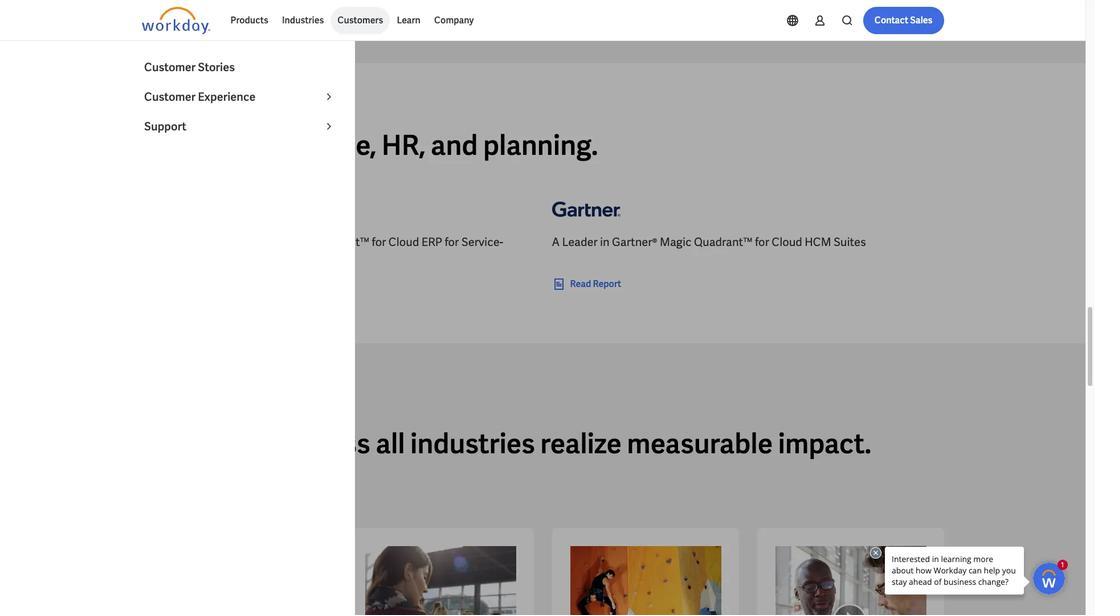 Task type: describe. For each thing, give the bounding box(es) containing it.
suites
[[834, 235, 867, 250]]

read report link
[[552, 278, 622, 292]]

analysts
[[167, 101, 207, 111]]

companies
[[142, 427, 283, 462]]

2 gartner® from the left
[[612, 235, 658, 250]]

netflix image
[[365, 547, 516, 616]]

realize
[[541, 427, 622, 462]]

what
[[142, 101, 165, 111]]

customer for customer experience
[[144, 90, 196, 104]]

a leader in gartner® magic quadrant™ for cloud hcm suites
[[552, 235, 867, 250]]

a leader in finance, hr, and planning.
[[142, 128, 599, 163]]

customer experience button
[[137, 82, 343, 112]]

in for 2023
[[190, 235, 199, 250]]

products button
[[224, 7, 275, 34]]

learn all the successes life time fitness achieved with workday. image
[[571, 547, 722, 616]]

measurable
[[627, 427, 773, 462]]

contact sales link
[[864, 7, 945, 34]]

read
[[571, 279, 592, 291]]

and
[[431, 128, 478, 163]]

customer stories link
[[137, 52, 343, 82]]

read report
[[571, 279, 622, 291]]

company
[[435, 14, 474, 26]]

industries
[[282, 14, 324, 26]]

hcm
[[805, 235, 832, 250]]

say
[[209, 101, 224, 111]]

1 for from the left
[[372, 235, 386, 250]]

across
[[288, 427, 371, 462]]

report
[[593, 279, 622, 291]]

in for finance,
[[250, 128, 273, 163]]

a leader in 2023 gartner® magic quadrant™ for cloud erp for service- centric enterprises
[[142, 235, 504, 266]]

leader
[[166, 128, 244, 163]]

2 for from the left
[[445, 235, 459, 250]]

planning.
[[484, 128, 599, 163]]

gartner® inside a leader in 2023 gartner® magic quadrant™ for cloud erp for service- centric enterprises
[[229, 235, 274, 250]]

quadrant™ inside a leader in 2023 gartner® magic quadrant™ for cloud erp for service- centric enterprises
[[311, 235, 370, 250]]

customer for customer stories
[[144, 60, 196, 75]]

a for a leader in finance, hr, and planning.
[[142, 128, 161, 163]]

support
[[144, 119, 187, 134]]

a for a leader in 2023 gartner® magic quadrant™ for cloud erp for service- centric enterprises
[[142, 235, 150, 250]]



Task type: locate. For each thing, give the bounding box(es) containing it.
leader inside a leader in 2023 gartner® magic quadrant™ for cloud erp for service- centric enterprises
[[152, 235, 187, 250]]

learn
[[397, 14, 421, 26]]

3 for from the left
[[756, 235, 770, 250]]

leader
[[152, 235, 187, 250], [563, 235, 598, 250]]

0 horizontal spatial leader
[[152, 235, 187, 250]]

leader for a leader in 2023 gartner® magic quadrant™ for cloud erp for service- centric enterprises
[[152, 235, 187, 250]]

gartner®
[[229, 235, 274, 250], [612, 235, 658, 250]]

for left erp
[[372, 235, 386, 250]]

for right erp
[[445, 235, 459, 250]]

1 customer from the top
[[144, 60, 196, 75]]

magic
[[277, 235, 309, 250], [660, 235, 692, 250]]

for left hcm
[[756, 235, 770, 250]]

a down gartner image
[[552, 235, 560, 250]]

1 magic from the left
[[277, 235, 309, 250]]

contact sales
[[875, 14, 933, 26]]

in down customer experience dropdown button
[[250, 128, 273, 163]]

1 horizontal spatial leader
[[563, 235, 598, 250]]

customers button
[[331, 7, 390, 34]]

companies across all industries realize measurable impact.
[[142, 427, 872, 462]]

in left 2023
[[190, 235, 199, 250]]

in inside a leader in 2023 gartner® magic quadrant™ for cloud erp for service- centric enterprises
[[190, 235, 199, 250]]

customer up what analysts say
[[144, 60, 196, 75]]

cloud left erp
[[389, 235, 419, 250]]

leader down gartner image
[[563, 235, 598, 250]]

cloud
[[389, 235, 419, 250], [772, 235, 803, 250]]

customer experience
[[144, 90, 256, 104]]

1 horizontal spatial in
[[250, 128, 273, 163]]

a down what
[[142, 128, 161, 163]]

0 vertical spatial customer
[[144, 60, 196, 75]]

2 customer from the top
[[144, 90, 196, 104]]

0 horizontal spatial magic
[[277, 235, 309, 250]]

enterprises
[[182, 251, 241, 266]]

go to the homepage image
[[142, 7, 210, 34]]

1 vertical spatial customer
[[144, 90, 196, 104]]

impact.
[[779, 427, 872, 462]]

contact
[[875, 14, 909, 26]]

centric
[[142, 251, 180, 266]]

what analysts say
[[142, 101, 224, 111]]

in for gartner®
[[601, 235, 610, 250]]

1 quadrant™ from the left
[[311, 235, 370, 250]]

cloud left hcm
[[772, 235, 803, 250]]

a up centric
[[142, 235, 150, 250]]

2 horizontal spatial in
[[601, 235, 610, 250]]

1 horizontal spatial quadrant™
[[694, 235, 753, 250]]

gartner® up report at the top right
[[612, 235, 658, 250]]

1 leader from the left
[[152, 235, 187, 250]]

0 horizontal spatial gartner®
[[229, 235, 274, 250]]

company button
[[428, 7, 481, 34]]

2 magic from the left
[[660, 235, 692, 250]]

0 horizontal spatial in
[[190, 235, 199, 250]]

sales
[[911, 14, 933, 26]]

0 horizontal spatial quadrant™
[[311, 235, 370, 250]]

a inside a leader in 2023 gartner® magic quadrant™ for cloud erp for service- centric enterprises
[[142, 235, 150, 250]]

bdo canada image
[[776, 547, 927, 616]]

0 horizontal spatial cloud
[[389, 235, 419, 250]]

cloud inside a leader in 2023 gartner® magic quadrant™ for cloud erp for service- centric enterprises
[[389, 235, 419, 250]]

stories
[[198, 60, 235, 75]]

leader for a leader in gartner® magic quadrant™ for cloud hcm suites
[[563, 235, 598, 250]]

industries button
[[275, 7, 331, 34]]

products
[[231, 14, 269, 26]]

1 horizontal spatial gartner®
[[612, 235, 658, 250]]

in down gartner image
[[601, 235, 610, 250]]

a
[[142, 128, 161, 163], [142, 235, 150, 250], [552, 235, 560, 250]]

hr,
[[382, 128, 426, 163]]

customer
[[144, 60, 196, 75], [144, 90, 196, 104]]

erp
[[422, 235, 443, 250]]

2 cloud from the left
[[772, 235, 803, 250]]

industries
[[411, 427, 535, 462]]

experience
[[198, 90, 256, 104]]

2 leader from the left
[[563, 235, 598, 250]]

customer up the support
[[144, 90, 196, 104]]

leader up centric
[[152, 235, 187, 250]]

2 horizontal spatial for
[[756, 235, 770, 250]]

1 cloud from the left
[[389, 235, 419, 250]]

gartner image
[[552, 194, 621, 225]]

2023
[[202, 235, 227, 250]]

customer stories
[[144, 60, 235, 75]]

finance,
[[278, 128, 377, 163]]

magic inside a leader in 2023 gartner® magic quadrant™ for cloud erp for service- centric enterprises
[[277, 235, 309, 250]]

0 horizontal spatial for
[[372, 235, 386, 250]]

service-
[[462, 235, 504, 250]]

1 gartner® from the left
[[229, 235, 274, 250]]

2 quadrant™ from the left
[[694, 235, 753, 250]]

customer inside dropdown button
[[144, 90, 196, 104]]

customers
[[338, 14, 383, 26]]

gartner® right 2023
[[229, 235, 274, 250]]

support button
[[137, 112, 343, 141]]

for
[[372, 235, 386, 250], [445, 235, 459, 250], [756, 235, 770, 250]]

1 horizontal spatial cloud
[[772, 235, 803, 250]]

a for a leader in gartner® magic quadrant™ for cloud hcm suites
[[552, 235, 560, 250]]

1 horizontal spatial magic
[[660, 235, 692, 250]]

quadrant™
[[311, 235, 370, 250], [694, 235, 753, 250]]

learn button
[[390, 7, 428, 34]]

1 horizontal spatial for
[[445, 235, 459, 250]]

all
[[376, 427, 405, 462]]

in
[[250, 128, 273, 163], [190, 235, 199, 250], [601, 235, 610, 250]]



Task type: vqa. For each thing, say whether or not it's contained in the screenshot.
the "Watch" to the left
no



